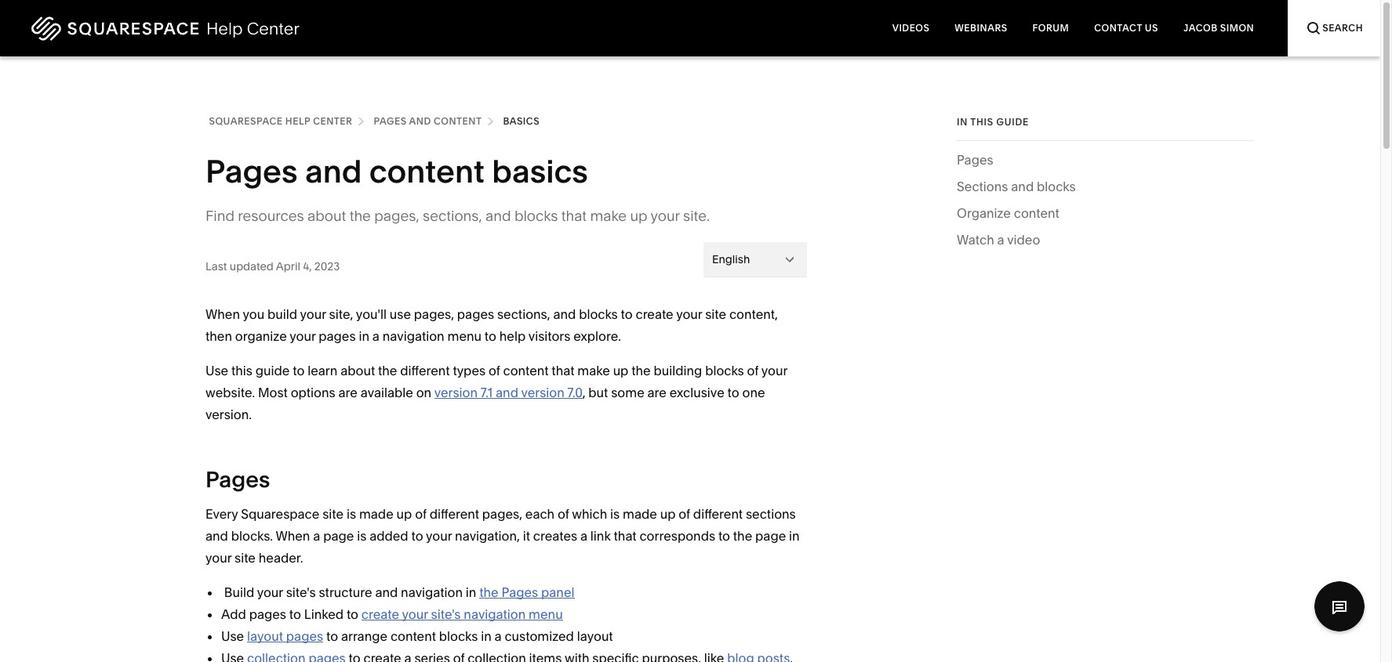 Task type: locate. For each thing, give the bounding box(es) containing it.
1 horizontal spatial guide
[[996, 116, 1029, 128]]

2 vertical spatial that
[[614, 529, 637, 544]]

pages, inside the when you build your site, you'll use pages, pages sections, and blocks to create your site content, then organize your pages in a navigation menu to help visitors explore.
[[414, 307, 454, 322]]

blocks up organize content
[[1037, 179, 1076, 194]]

2 horizontal spatial site
[[705, 307, 726, 322]]

1 vertical spatial squarespace
[[241, 507, 319, 522]]

made up added at the left bottom of page
[[359, 507, 393, 522]]

add
[[221, 607, 246, 623]]

are inside use this guide to learn about the different types of content that make up the building blocks of your website. most options are available on
[[338, 385, 358, 401]]

2 version from the left
[[521, 385, 564, 401]]

1 horizontal spatial create
[[636, 307, 673, 322]]

when
[[205, 307, 240, 322], [276, 529, 310, 544]]

different
[[400, 363, 450, 379], [430, 507, 479, 522], [693, 507, 743, 522]]

the inside build your site's structure and navigation in the pages panel add pages to linked to create your site's navigation menu use layout pages to arrange content blocks in a customized layout
[[479, 585, 499, 601]]

help
[[499, 329, 526, 344]]

and inside "link"
[[409, 115, 431, 127]]

this
[[970, 116, 994, 128], [231, 363, 253, 379]]

and left content
[[409, 115, 431, 127]]

0 vertical spatial use
[[205, 363, 228, 379]]

up up some
[[613, 363, 629, 379]]

pages up the resources at top left
[[205, 152, 298, 191]]

, but some are exclusive to one version.
[[205, 385, 765, 423]]

content,
[[729, 307, 778, 322]]

1 vertical spatial sections,
[[497, 307, 550, 322]]

0 vertical spatial when
[[205, 307, 240, 322]]

guide up most
[[256, 363, 290, 379]]

when up then
[[205, 307, 240, 322]]

about inside use this guide to learn about the different types of content that make up the building blocks of your website. most options are available on
[[341, 363, 375, 379]]

explore.
[[573, 329, 621, 344]]

and down every
[[205, 529, 228, 544]]

site inside the when you build your site, you'll use pages, pages sections, and blocks to create your site content, then organize your pages in a navigation menu to help visitors explore.
[[705, 307, 726, 322]]

pages left panel at the left
[[502, 585, 538, 601]]

added
[[370, 529, 408, 544]]

to
[[621, 307, 633, 322], [485, 329, 496, 344], [293, 363, 305, 379], [727, 385, 739, 401], [411, 529, 423, 544], [718, 529, 730, 544], [289, 607, 301, 623], [347, 607, 358, 623], [326, 629, 338, 645]]

0 vertical spatial navigation
[[383, 329, 444, 344]]

layout down build
[[247, 629, 283, 645]]

use
[[390, 307, 411, 322]]

navigation up "create your site's navigation menu" link
[[401, 585, 463, 601]]

in
[[359, 329, 369, 344], [789, 529, 800, 544], [466, 585, 476, 601], [481, 629, 492, 645]]

site,
[[329, 307, 353, 322]]

2 vertical spatial site
[[235, 551, 256, 566]]

1 made from the left
[[359, 507, 393, 522]]

pages up sections
[[957, 152, 993, 168]]

different inside use this guide to learn about the different types of content that make up the building blocks of your website. most options are available on
[[400, 363, 450, 379]]

content inside build your site's structure and navigation in the pages panel add pages to linked to create your site's navigation menu use layout pages to arrange content blocks in a customized layout
[[390, 629, 436, 645]]

1 are from the left
[[338, 385, 358, 401]]

2 are from the left
[[647, 385, 667, 401]]

made
[[359, 507, 393, 522], [623, 507, 657, 522]]

blocks inside build your site's structure and navigation in the pages panel add pages to linked to create your site's navigation menu use layout pages to arrange content blocks in a customized layout
[[439, 629, 478, 645]]

in down you'll
[[359, 329, 369, 344]]

1 horizontal spatial are
[[647, 385, 667, 401]]

navigation,
[[455, 529, 520, 544]]

contact
[[1094, 22, 1142, 34]]

pages, right use
[[414, 307, 454, 322]]

and inside build your site's structure and navigation in the pages panel add pages to linked to create your site's navigation menu use layout pages to arrange content blocks in a customized layout
[[375, 585, 398, 601]]

2 vertical spatial pages,
[[482, 507, 522, 522]]

guide right in
[[996, 116, 1029, 128]]

1 vertical spatial pages,
[[414, 307, 454, 322]]

navigation down the pages panel link at the bottom left
[[464, 607, 526, 623]]

watch
[[957, 232, 994, 248]]

1 vertical spatial make
[[577, 363, 610, 379]]

jacob simon
[[1183, 22, 1254, 34]]

watch a video
[[957, 232, 1040, 248]]

pages inside build your site's structure and navigation in the pages panel add pages to linked to create your site's navigation menu use layout pages to arrange content blocks in a customized layout
[[502, 585, 538, 601]]

create up "arrange"
[[361, 607, 399, 623]]

when inside every squarespace site is made up of different pages, each of which is made up of different sections and blocks. when a page is added to your navigation, it creates a link that corresponds to the page in your site header.
[[276, 529, 310, 544]]

0 vertical spatial make
[[590, 207, 627, 225]]

are right options on the left of page
[[338, 385, 358, 401]]

1 horizontal spatial when
[[276, 529, 310, 544]]

a up structure
[[313, 529, 320, 544]]

content
[[369, 152, 485, 191], [1014, 205, 1059, 221], [503, 363, 549, 379], [390, 629, 436, 645]]

up
[[630, 207, 647, 225], [613, 363, 629, 379], [396, 507, 412, 522], [660, 507, 676, 522]]

pages for pages and content
[[374, 115, 407, 127]]

0 vertical spatial that
[[561, 207, 587, 225]]

arrange
[[341, 629, 387, 645]]

some
[[611, 385, 644, 401]]

navigation down use
[[383, 329, 444, 344]]

create up building
[[636, 307, 673, 322]]

1 vertical spatial use
[[221, 629, 244, 645]]

link
[[590, 529, 611, 544]]

2023
[[314, 259, 340, 273]]

0 vertical spatial sections,
[[423, 207, 482, 225]]

1 horizontal spatial page
[[755, 529, 786, 544]]

pages
[[374, 115, 407, 127], [957, 152, 993, 168], [205, 152, 298, 191], [205, 467, 270, 493], [502, 585, 538, 601]]

layout right the customized on the bottom left
[[577, 629, 613, 645]]

sections and blocks
[[957, 179, 1076, 194]]

a inside build your site's structure and navigation in the pages panel add pages to linked to create your site's navigation menu use layout pages to arrange content blocks in a customized layout
[[495, 629, 502, 645]]

the down sections
[[733, 529, 752, 544]]

that down basics
[[561, 207, 587, 225]]

every
[[205, 507, 238, 522]]

structure
[[319, 585, 372, 601]]

up inside use this guide to learn about the different types of content that make up the building blocks of your website. most options are available on
[[613, 363, 629, 379]]

the up "create your site's navigation menu" link
[[479, 585, 499, 601]]

0 horizontal spatial version
[[434, 385, 478, 401]]

1 horizontal spatial sections,
[[497, 307, 550, 322]]

in inside every squarespace site is made up of different pages, each of which is made up of different sections and blocks. when a page is added to your navigation, it creates a link that corresponds to the page in your site header.
[[789, 529, 800, 544]]

0 horizontal spatial layout
[[247, 629, 283, 645]]

blocks down "create your site's navigation menu" link
[[439, 629, 478, 645]]

the inside every squarespace site is made up of different pages, each of which is made up of different sections and blocks. when a page is added to your navigation, it creates a link that corresponds to the page in your site header.
[[733, 529, 752, 544]]

available
[[361, 385, 413, 401]]

use down add
[[221, 629, 244, 645]]

1 vertical spatial menu
[[529, 607, 563, 623]]

panel
[[541, 585, 574, 601]]

0 vertical spatial about
[[308, 207, 346, 225]]

this inside use this guide to learn about the different types of content that make up the building blocks of your website. most options are available on
[[231, 363, 253, 379]]

content up version 7.1 and version 7.0 link
[[503, 363, 549, 379]]

make
[[590, 207, 627, 225], [577, 363, 610, 379]]

1 version from the left
[[434, 385, 478, 401]]

content
[[434, 115, 482, 127]]

search button
[[1288, 0, 1380, 56]]

a left "link" at the bottom of page
[[580, 529, 587, 544]]

0 horizontal spatial guide
[[256, 363, 290, 379]]

find
[[205, 207, 234, 225]]

up up added at the left bottom of page
[[396, 507, 412, 522]]

page left added at the left bottom of page
[[323, 529, 354, 544]]

1 horizontal spatial layout
[[577, 629, 613, 645]]

build your site's structure and navigation in the pages panel add pages to linked to create your site's navigation menu use layout pages to arrange content blocks in a customized layout
[[221, 585, 613, 645]]

when inside the when you build your site, you'll use pages, pages sections, and blocks to create your site content, then organize your pages in a navigation menu to help visitors explore.
[[205, 307, 240, 322]]

a down you'll
[[372, 329, 380, 344]]

0 horizontal spatial site's
[[286, 585, 316, 601]]

version 7.1 and version 7.0
[[434, 385, 582, 401]]

1 horizontal spatial menu
[[529, 607, 563, 623]]

a left video
[[997, 232, 1004, 248]]

use
[[205, 363, 228, 379], [221, 629, 244, 645]]

the
[[350, 207, 371, 225], [378, 363, 397, 379], [632, 363, 651, 379], [733, 529, 752, 544], [479, 585, 499, 601]]

about right learn
[[341, 363, 375, 379]]

pages for pages 'link'
[[957, 152, 993, 168]]

navigation
[[383, 329, 444, 344], [401, 585, 463, 601], [464, 607, 526, 623]]

1 horizontal spatial site's
[[431, 607, 461, 623]]

sections, down pages and content basics
[[423, 207, 482, 225]]

make inside use this guide to learn about the different types of content that make up the building blocks of your website. most options are available on
[[577, 363, 610, 379]]

0 vertical spatial create
[[636, 307, 673, 322]]

about
[[308, 207, 346, 225], [341, 363, 375, 379]]

squarespace inside squarespace help center link
[[209, 115, 283, 127]]

april
[[276, 259, 300, 273]]

0 horizontal spatial create
[[361, 607, 399, 623]]

this up website.
[[231, 363, 253, 379]]

to left learn
[[293, 363, 305, 379]]

1 vertical spatial this
[[231, 363, 253, 379]]

0 horizontal spatial this
[[231, 363, 253, 379]]

blocks up "exclusive"
[[705, 363, 744, 379]]

0 horizontal spatial site
[[235, 551, 256, 566]]

menu
[[447, 329, 482, 344], [529, 607, 563, 623]]

squarespace up blocks. on the left
[[241, 507, 319, 522]]

the down pages and content basics
[[350, 207, 371, 225]]

to up layout pages link
[[289, 607, 301, 623]]

to left 'one'
[[727, 385, 739, 401]]

create inside the when you build your site, you'll use pages, pages sections, and blocks to create your site content, then organize your pages in a navigation menu to help visitors explore.
[[636, 307, 673, 322]]

0 horizontal spatial page
[[323, 529, 354, 544]]

this for in
[[970, 116, 994, 128]]

in down sections
[[789, 529, 800, 544]]

watch a video link
[[957, 229, 1040, 256]]

pages up layout pages link
[[249, 607, 286, 623]]

1 layout from the left
[[247, 629, 283, 645]]

about up 2023
[[308, 207, 346, 225]]

and down center on the left of page
[[305, 152, 362, 191]]

page down sections
[[755, 529, 786, 544]]

layout
[[247, 629, 283, 645], [577, 629, 613, 645]]

and right structure
[[375, 585, 398, 601]]

made up corresponds
[[623, 507, 657, 522]]

0 vertical spatial this
[[970, 116, 994, 128]]

when up header.
[[276, 529, 310, 544]]

guide inside use this guide to learn about the different types of content that make up the building blocks of your website. most options are available on
[[256, 363, 290, 379]]

0 horizontal spatial sections,
[[423, 207, 482, 225]]

version down types
[[434, 385, 478, 401]]

1 vertical spatial that
[[552, 363, 574, 379]]

2 page from the left
[[755, 529, 786, 544]]

forum link
[[1020, 0, 1082, 56]]

menu inside the when you build your site, you'll use pages, pages sections, and blocks to create your site content, then organize your pages in a navigation menu to help visitors explore.
[[447, 329, 482, 344]]

basics
[[492, 152, 588, 191]]

organize
[[235, 329, 287, 344]]

0 vertical spatial site
[[705, 307, 726, 322]]

0 horizontal spatial made
[[359, 507, 393, 522]]

1 vertical spatial create
[[361, 607, 399, 623]]

last
[[205, 259, 227, 273]]

1 horizontal spatial is
[[357, 529, 367, 544]]

create
[[636, 307, 673, 322], [361, 607, 399, 623]]

page
[[323, 529, 354, 544], [755, 529, 786, 544]]

to up explore. on the left of page
[[621, 307, 633, 322]]

that right "link" at the bottom of page
[[614, 529, 637, 544]]

content up video
[[1014, 205, 1059, 221]]

to left help
[[485, 329, 496, 344]]

0 vertical spatial guide
[[996, 116, 1029, 128]]

different for types
[[400, 363, 450, 379]]

menu up types
[[447, 329, 482, 344]]

blocks
[[1037, 179, 1076, 194], [514, 207, 558, 225], [579, 307, 618, 322], [705, 363, 744, 379], [439, 629, 478, 645]]

pages down site,
[[319, 329, 356, 344]]

1 vertical spatial when
[[276, 529, 310, 544]]

create your site's navigation menu link
[[361, 607, 563, 623]]

are right some
[[647, 385, 667, 401]]

version
[[434, 385, 478, 401], [521, 385, 564, 401]]

pages down the linked
[[286, 629, 323, 645]]

pages,
[[374, 207, 419, 225], [414, 307, 454, 322], [482, 507, 522, 522]]

0 horizontal spatial menu
[[447, 329, 482, 344]]

guide
[[996, 116, 1029, 128], [256, 363, 290, 379]]

a left the customized on the bottom left
[[495, 629, 502, 645]]

content right "arrange"
[[390, 629, 436, 645]]

pages, up navigation,
[[482, 507, 522, 522]]

a
[[997, 232, 1004, 248], [372, 329, 380, 344], [313, 529, 320, 544], [580, 529, 587, 544], [495, 629, 502, 645]]

your inside use this guide to learn about the different types of content that make up the building blocks of your website. most options are available on
[[761, 363, 787, 379]]

1 horizontal spatial site
[[322, 507, 344, 522]]

0 horizontal spatial when
[[205, 307, 240, 322]]

and inside every squarespace site is made up of different pages, each of which is made up of different sections and blocks. when a page is added to your navigation, it creates a link that corresponds to the page in your site header.
[[205, 529, 228, 544]]

in
[[957, 116, 968, 128]]

1 vertical spatial about
[[341, 363, 375, 379]]

1 horizontal spatial version
[[521, 385, 564, 401]]

different up corresponds
[[693, 507, 743, 522]]

2 horizontal spatial is
[[610, 507, 620, 522]]

0 vertical spatial squarespace
[[209, 115, 283, 127]]

use inside use this guide to learn about the different types of content that make up the building blocks of your website. most options are available on
[[205, 363, 228, 379]]

the up available
[[378, 363, 397, 379]]

that up 7.0
[[552, 363, 574, 379]]

1 horizontal spatial this
[[970, 116, 994, 128]]

0 vertical spatial pages,
[[374, 207, 419, 225]]

1 horizontal spatial made
[[623, 507, 657, 522]]

guide for in
[[996, 116, 1029, 128]]

version left 7.0
[[521, 385, 564, 401]]

0 vertical spatial site's
[[286, 585, 316, 601]]

this right in
[[970, 116, 994, 128]]

this for use
[[231, 363, 253, 379]]

menu up the customized on the bottom left
[[529, 607, 563, 623]]

and
[[409, 115, 431, 127], [305, 152, 362, 191], [1011, 179, 1034, 194], [486, 207, 511, 225], [553, 307, 576, 322], [496, 385, 518, 401], [205, 529, 228, 544], [375, 585, 398, 601]]

exclusive
[[670, 385, 724, 401]]

different up navigation,
[[430, 507, 479, 522]]

pages up pages and content basics
[[374, 115, 407, 127]]

blocks up explore. on the left of page
[[579, 307, 618, 322]]

the pages panel link
[[479, 585, 574, 601]]

and up "visitors"
[[553, 307, 576, 322]]

1 vertical spatial guide
[[256, 363, 290, 379]]

pages, down pages and content basics
[[374, 207, 419, 225]]

is
[[347, 507, 356, 522], [610, 507, 620, 522], [357, 529, 367, 544]]

squarespace left help
[[209, 115, 283, 127]]

different up on
[[400, 363, 450, 379]]

pages inside "link"
[[374, 115, 407, 127]]

0 vertical spatial menu
[[447, 329, 482, 344]]

1 vertical spatial site
[[322, 507, 344, 522]]

sections, up help
[[497, 307, 550, 322]]

contact us link
[[1082, 0, 1171, 56]]

use up website.
[[205, 363, 228, 379]]

0 horizontal spatial are
[[338, 385, 358, 401]]

in down "create your site's navigation menu" link
[[481, 629, 492, 645]]



Task type: vqa. For each thing, say whether or not it's contained in the screenshot.
visitors
yes



Task type: describe. For each thing, give the bounding box(es) containing it.
blocks.
[[231, 529, 273, 544]]

different for pages,
[[430, 507, 479, 522]]

options
[[291, 385, 335, 401]]

blocks inside the when you build your site, you'll use pages, pages sections, and blocks to create your site content, then organize your pages in a navigation menu to help visitors explore.
[[579, 307, 618, 322]]

you'll
[[356, 307, 387, 322]]

to inside , but some are exclusive to one version.
[[727, 385, 739, 401]]

when you build your site, you'll use pages, pages sections, and blocks to create your site content, then organize your pages in a navigation menu to help visitors explore.
[[205, 307, 778, 344]]

organize content
[[957, 205, 1059, 221]]

navigation inside the when you build your site, you'll use pages, pages sections, and blocks to create your site content, then organize your pages in a navigation menu to help visitors explore.
[[383, 329, 444, 344]]

corresponds
[[640, 529, 715, 544]]

that inside every squarespace site is made up of different pages, each of which is made up of different sections and blocks. when a page is added to your navigation, it creates a link that corresponds to the page in your site header.
[[614, 529, 637, 544]]

videos link
[[880, 0, 942, 56]]

jacob
[[1183, 22, 1218, 34]]

you
[[243, 307, 264, 322]]

use inside build your site's structure and navigation in the pages panel add pages to linked to create your site's navigation menu use layout pages to arrange content blocks in a customized layout
[[221, 629, 244, 645]]

use this guide to learn about the different types of content that make up the building blocks of your website. most options are available on
[[205, 363, 787, 401]]

to inside use this guide to learn about the different types of content that make up the building blocks of your website. most options are available on
[[293, 363, 305, 379]]

it
[[523, 529, 530, 544]]

pages and content
[[374, 115, 482, 127]]

to down the linked
[[326, 629, 338, 645]]

one
[[742, 385, 765, 401]]

,
[[582, 385, 585, 401]]

1 page from the left
[[323, 529, 354, 544]]

pages and content link
[[374, 113, 482, 130]]

7.0
[[567, 385, 582, 401]]

organize content link
[[957, 202, 1059, 229]]

webinars
[[955, 22, 1007, 34]]

which
[[572, 507, 607, 522]]

content down pages and content "link" in the top of the page
[[369, 152, 485, 191]]

linked
[[304, 607, 344, 623]]

are inside , but some are exclusive to one version.
[[647, 385, 667, 401]]

2 layout from the left
[[577, 629, 613, 645]]

sections
[[957, 179, 1008, 194]]

pages for pages and content basics
[[205, 152, 298, 191]]

squarespace help center link
[[209, 113, 352, 130]]

simon
[[1220, 22, 1254, 34]]

on
[[416, 385, 431, 401]]

forum
[[1033, 22, 1069, 34]]

and up organize content
[[1011, 179, 1034, 194]]

videos
[[892, 22, 930, 34]]

every squarespace site is made up of different pages, each of which is made up of different sections and blocks. when a page is added to your navigation, it creates a link that corresponds to the page in your site header.
[[205, 507, 800, 566]]

and inside the when you build your site, you'll use pages, pages sections, and blocks to create your site content, then organize your pages in a navigation menu to help visitors explore.
[[553, 307, 576, 322]]

search
[[1322, 22, 1363, 34]]

up left site.
[[630, 207, 647, 225]]

most
[[258, 385, 288, 401]]

blocks inside use this guide to learn about the different types of content that make up the building blocks of your website. most options are available on
[[705, 363, 744, 379]]

header.
[[259, 551, 303, 566]]

build
[[267, 307, 297, 322]]

contact us
[[1094, 22, 1158, 34]]

creates
[[533, 529, 577, 544]]

up up corresponds
[[660, 507, 676, 522]]

version.
[[205, 407, 252, 423]]

and down basics
[[486, 207, 511, 225]]

then
[[205, 329, 232, 344]]

video
[[1007, 232, 1040, 248]]

last updated april 4, 2023
[[205, 259, 340, 273]]

that inside use this guide to learn about the different types of content that make up the building blocks of your website. most options are available on
[[552, 363, 574, 379]]

webinars link
[[942, 0, 1020, 56]]

to right corresponds
[[718, 529, 730, 544]]

4,
[[303, 259, 312, 273]]

each
[[525, 507, 555, 522]]

a inside the when you build your site, you'll use pages, pages sections, and blocks to create your site content, then organize your pages in a navigation menu to help visitors explore.
[[372, 329, 380, 344]]

us
[[1145, 22, 1158, 34]]

basics
[[503, 115, 540, 127]]

squarespace help center
[[209, 115, 352, 127]]

and right 7.1
[[496, 385, 518, 401]]

jacob simon link
[[1171, 0, 1267, 56]]

sections
[[746, 507, 796, 522]]

learn
[[308, 363, 338, 379]]

a inside 'link'
[[997, 232, 1004, 248]]

in this guide
[[957, 116, 1029, 128]]

but
[[588, 385, 608, 401]]

to right added at the left bottom of page
[[411, 529, 423, 544]]

pages link
[[957, 149, 993, 176]]

guide for use
[[256, 363, 290, 379]]

english
[[712, 253, 750, 267]]

customized
[[505, 629, 574, 645]]

2 made from the left
[[623, 507, 657, 522]]

sections, inside the when you build your site, you'll use pages, pages sections, and blocks to create your site content, then organize your pages in a navigation menu to help visitors explore.
[[497, 307, 550, 322]]

find resources about the pages, sections, and blocks that make up your site.
[[205, 207, 710, 225]]

content inside use this guide to learn about the different types of content that make up the building blocks of your website. most options are available on
[[503, 363, 549, 379]]

2 vertical spatial navigation
[[464, 607, 526, 623]]

types
[[453, 363, 486, 379]]

0 horizontal spatial is
[[347, 507, 356, 522]]

build
[[224, 585, 254, 601]]

visitors
[[528, 329, 570, 344]]

building
[[654, 363, 702, 379]]

1 vertical spatial site's
[[431, 607, 461, 623]]

website.
[[205, 385, 255, 401]]

to down structure
[[347, 607, 358, 623]]

updated
[[230, 259, 274, 273]]

in up "create your site's navigation menu" link
[[466, 585, 476, 601]]

pages and content basics
[[205, 152, 588, 191]]

squarespace inside every squarespace site is made up of different pages, each of which is made up of different sections and blocks. when a page is added to your navigation, it creates a link that corresponds to the page in your site header.
[[241, 507, 319, 522]]

basics link
[[503, 113, 540, 130]]

organize
[[957, 205, 1011, 221]]

pages, inside every squarespace site is made up of different pages, each of which is made up of different sections and blocks. when a page is added to your navigation, it creates a link that corresponds to the page in your site header.
[[482, 507, 522, 522]]

version 7.1 and version 7.0 link
[[434, 385, 582, 401]]

7.1
[[481, 385, 493, 401]]

sections and blocks link
[[957, 176, 1076, 202]]

menu inside build your site's structure and navigation in the pages panel add pages to linked to create your site's navigation menu use layout pages to arrange content blocks in a customized layout
[[529, 607, 563, 623]]

center
[[313, 115, 352, 127]]

resources
[[238, 207, 304, 225]]

create inside build your site's structure and navigation in the pages panel add pages to linked to create your site's navigation menu use layout pages to arrange content blocks in a customized layout
[[361, 607, 399, 623]]

in inside the when you build your site, you'll use pages, pages sections, and blocks to create your site content, then organize your pages in a navigation menu to help visitors explore.
[[359, 329, 369, 344]]

pages up types
[[457, 307, 494, 322]]

blocks down basics
[[514, 207, 558, 225]]

the up some
[[632, 363, 651, 379]]

site.
[[683, 207, 710, 225]]

help
[[285, 115, 310, 127]]

pages up every
[[205, 467, 270, 493]]

1 vertical spatial navigation
[[401, 585, 463, 601]]



